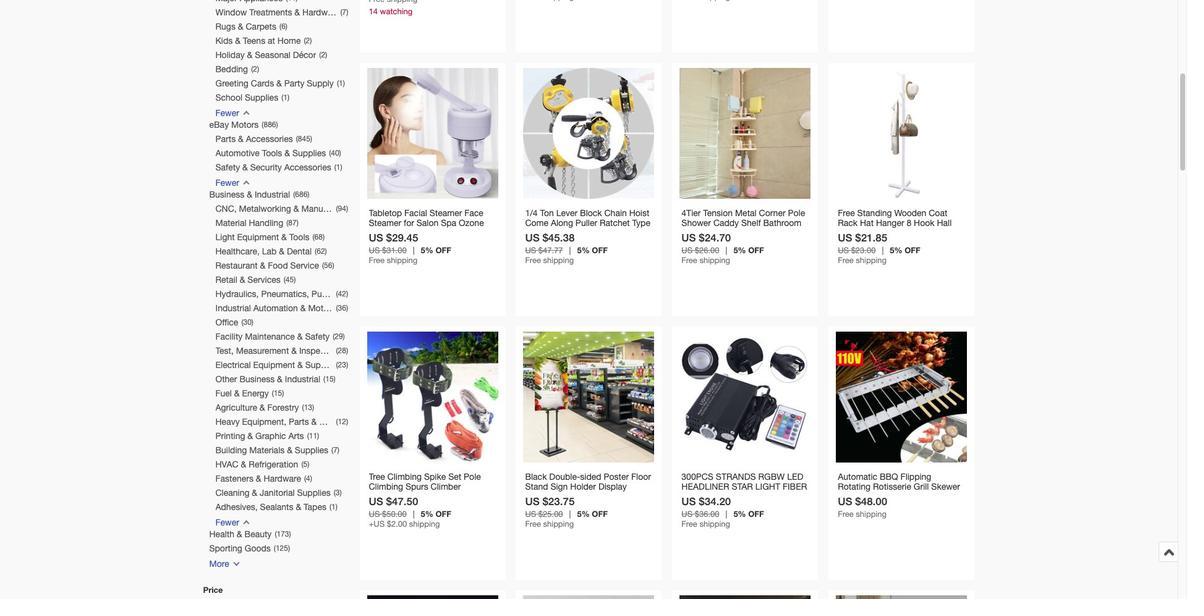 Task type: locate. For each thing, give the bounding box(es) containing it.
1/4
[[525, 208, 538, 218]]

1 horizontal spatial pole
[[788, 208, 805, 218]]

(2) up cards
[[251, 65, 259, 74]]

off for $24.70
[[748, 245, 764, 255]]

star
[[732, 482, 753, 492]]

stand down coat
[[923, 228, 946, 238]]

off down 71"
[[592, 509, 608, 519]]

& up hydraulics, at the top left of the page
[[240, 275, 245, 285]]

storage
[[682, 228, 712, 238]]

inspection
[[299, 346, 340, 356]]

tools
[[262, 148, 282, 158], [289, 233, 310, 242]]

stand inside free standing wooden coat rack hat hanger 8 hook hall entryway jacket tree stand
[[923, 228, 946, 238]]

0 horizontal spatial (2)
[[251, 65, 259, 74]]

2 vertical spatial fewer button
[[216, 518, 249, 528]]

business inside office (30) facility maintenance & safety (29) test, measurement & inspection (28) electrical equipment & supplies (23) other business & industrial (15) fuel & energy (15) agriculture & forestry (13)
[[240, 375, 275, 385]]

1 vertical spatial tools
[[289, 233, 310, 242]]

supplies inside window treatments & hardware (7) rugs & carpets (6) kids & teens at home (2) holiday & seasonal décor (2) bedding (2) greeting cards & party supply (1) school supplies (1) fewer
[[245, 93, 278, 103]]

supplies up tapes
[[297, 489, 331, 498]]

parts & accessories link
[[216, 132, 293, 147]]

0 vertical spatial parts
[[216, 134, 236, 144]]

$29.45
[[386, 231, 418, 244]]

free for us $29.45
[[369, 256, 385, 265]]

shelf
[[741, 218, 761, 228], [838, 492, 858, 502]]

5% off free shipping down $21.85
[[838, 245, 921, 265]]

0 vertical spatial pole
[[788, 208, 805, 218]]

3 fewer from the top
[[216, 518, 239, 528]]

(15) up forestry
[[272, 390, 284, 398]]

1 horizontal spatial (7)
[[340, 8, 348, 17]]

free for us $45.38
[[525, 256, 541, 265]]

& left party
[[276, 79, 282, 88]]

supplies inside office (30) facility maintenance & safety (29) test, measurement & inspection (28) electrical equipment & supplies (23) other business & industrial (15) fuel & energy (15) agriculture & forestry (13)
[[305, 361, 339, 370]]

us left $25.00 in the left bottom of the page
[[525, 510, 536, 519]]

automotive tools & supplies link
[[216, 147, 326, 161]]

plumbing
[[349, 289, 386, 299]]

0 vertical spatial equipment
[[237, 233, 279, 242]]

fewer button up cnc,
[[216, 178, 249, 188]]

0 horizontal spatial parts
[[216, 134, 236, 144]]

(15) down inspection
[[324, 375, 336, 384]]

business up energy
[[240, 375, 275, 385]]

2 adjustable from the left
[[525, 492, 566, 502]]

0 horizontal spatial safety
[[216, 163, 240, 173]]

printing
[[216, 432, 245, 442]]

1 vertical spatial shelf
[[838, 492, 858, 502]]

facial down tabletop
[[369, 228, 392, 238]]

1 horizontal spatial tree
[[904, 228, 920, 238]]

(6)
[[280, 22, 288, 31]]

(1) down party
[[281, 93, 289, 102]]

1 vertical spatial tree
[[369, 472, 385, 482]]

5% off free shipping down $23.75 on the left
[[525, 509, 608, 529]]

pole right set
[[464, 472, 481, 482]]

1 horizontal spatial facial
[[404, 208, 427, 218]]

off for $34.20
[[748, 509, 764, 519]]

cards
[[251, 79, 274, 88]]

(7) inside printing & graphic arts (11) building materials & supplies (7) hvac & refrigeration (5) fasteners & hardware (4) cleaning & janitorial supplies (3) adhesives, sealants & tapes (1) fewer
[[332, 447, 339, 455]]

fewer up ebay
[[216, 108, 239, 118]]

(7) left 14
[[340, 8, 348, 17]]

5% inside 5% off +us $2.00 shipping
[[421, 509, 433, 519]]

71"
[[591, 492, 604, 502]]

free down $47.77
[[525, 256, 541, 265]]

free down $23.00
[[838, 256, 854, 265]]

8
[[907, 218, 912, 228]]

rugs & carpets link
[[216, 20, 276, 34]]

1 vertical spatial (15)
[[272, 390, 284, 398]]

5% off free shipping down $45.38
[[525, 245, 608, 265]]

free down the $36.00
[[682, 520, 697, 529]]

5% for us $47.50
[[421, 509, 433, 519]]

safety inside office (30) facility maintenance & safety (29) test, measurement & inspection (28) electrical equipment & supplies (23) other business & industrial (15) fuel & energy (15) agriculture & forestry (13)
[[305, 332, 330, 342]]

free down $25.00 in the left bottom of the page
[[525, 520, 541, 529]]

type
[[632, 218, 651, 228]]

tree up us $47.50 us $50.00 on the left bottom
[[369, 472, 385, 482]]

1 horizontal spatial adjustable
[[525, 492, 566, 502]]

fewer up cnc,
[[216, 178, 239, 188]]

1 vertical spatial parts
[[289, 417, 309, 427]]

0 vertical spatial fewer button
[[216, 108, 249, 118]]

5% off free shipping down $29.45
[[369, 245, 451, 265]]

$24.70
[[699, 231, 731, 244]]

retail
[[216, 275, 237, 285]]

1 horizontal spatial hardware
[[302, 7, 340, 17]]

parts down ebay
[[216, 134, 236, 144]]

off down climber at the bottom
[[436, 509, 451, 519]]

us up the +us
[[369, 510, 380, 519]]

steel down flipping
[[897, 492, 917, 502]]

steel inside tree climbing spike set pole climbing spurs climber adjustable alloy steel kit
[[433, 492, 453, 502]]

maintenance
[[245, 332, 295, 342]]

5% for us $29.45
[[421, 245, 433, 255]]

& up sporting goods link
[[237, 530, 242, 540]]

& inside health & beauty (173) sporting goods (125) more
[[237, 530, 242, 540]]

1/4 ton lever block chain hoist come along puller ratchet type 5ft lift 550lbs
[[525, 208, 651, 238]]

1 vertical spatial fewer
[[216, 178, 239, 188]]

1 horizontal spatial tools
[[289, 233, 310, 242]]

hanger
[[876, 218, 904, 228]]

2 steel from the left
[[897, 492, 917, 502]]

& up (87) on the top left
[[294, 204, 299, 214]]

(15)
[[324, 375, 336, 384], [272, 390, 284, 398]]

shipping for us $23.75
[[543, 520, 574, 529]]

1 vertical spatial fewer button
[[216, 178, 249, 188]]

fasteners & hardware link
[[216, 472, 301, 487]]

$36.00
[[695, 510, 720, 519]]

facial
[[404, 208, 427, 218], [369, 228, 392, 238]]

off down the white
[[436, 245, 451, 255]]

hall
[[937, 218, 952, 228]]

healthcare, lab & dental link
[[216, 245, 312, 259]]

sided
[[580, 472, 601, 482]]

parts inside ebay motors (886) parts & accessories (845) automotive tools & supplies (40) safety & security accessories (1) fewer
[[216, 134, 236, 144]]

0 horizontal spatial adjustable
[[369, 492, 410, 502]]

shipping down $23.00
[[856, 256, 887, 265]]

spa
[[441, 218, 456, 228]]

safety up inspection
[[305, 332, 330, 342]]

shelf inside the automatic bbq flipping rotating rotisserie grill skewer shelf stainless steel
[[838, 492, 858, 502]]

floor
[[631, 472, 651, 482]]

shelf right caddy
[[741, 218, 761, 228]]

parts up arts
[[289, 417, 309, 427]]

off down organizer
[[748, 245, 764, 255]]

coat
[[929, 208, 948, 218]]

seasonal
[[255, 50, 291, 60]]

0 vertical spatial hardware
[[302, 7, 340, 17]]

5% for us $21.85
[[890, 245, 903, 255]]

1 vertical spatial pole
[[464, 472, 481, 482]]

0 vertical spatial fewer
[[216, 108, 239, 118]]

0 horizontal spatial facial
[[369, 228, 392, 238]]

tools up safety & security accessories link
[[262, 148, 282, 158]]

equipment up healthcare, lab & dental link
[[237, 233, 279, 242]]

shelf inside 4tier tension metal corner pole shower caddy shelf bathroom storage organizer us
[[741, 218, 761, 228]]

shipping down $48.00
[[856, 510, 887, 519]]

fewer
[[216, 108, 239, 118], [216, 178, 239, 188], [216, 518, 239, 528]]

1 horizontal spatial (2)
[[304, 36, 312, 45]]

0 vertical spatial (2)
[[304, 36, 312, 45]]

2 vertical spatial fewer
[[216, 518, 239, 528]]

off for $23.75
[[592, 509, 608, 519]]

off down ceiling
[[748, 509, 764, 519]]

1 vertical spatial (7)
[[332, 447, 339, 455]]

0 horizontal spatial tree
[[369, 472, 385, 482]]

spurs
[[406, 482, 428, 492]]

office link
[[216, 316, 238, 330]]

for
[[404, 218, 414, 228]]

5% off free shipping for us $23.75
[[525, 509, 608, 529]]

free down $31.00 on the top of the page
[[369, 256, 385, 265]]

1 fewer from the top
[[216, 108, 239, 118]]

equipment,
[[242, 417, 286, 427]]

free down $26.00
[[682, 256, 697, 265]]

1 vertical spatial equipment
[[253, 361, 295, 370]]

shipping down the $36.00
[[700, 520, 730, 529]]

1 horizontal spatial steel
[[897, 492, 917, 502]]

& down (87) on the top left
[[281, 233, 287, 242]]

pole for $47.50
[[464, 472, 481, 482]]

tools up dental
[[289, 233, 310, 242]]

5% off free shipping down $24.70
[[682, 245, 764, 265]]

0 vertical spatial stand
[[923, 228, 946, 238]]

hardware up the décor
[[302, 7, 340, 17]]

& up (36)
[[341, 289, 347, 299]]

hoist
[[629, 208, 650, 218]]

shipping inside "us $48.00 free shipping"
[[856, 510, 887, 519]]

1 horizontal spatial stand
[[923, 228, 946, 238]]

face
[[465, 208, 484, 218]]

(13)
[[302, 404, 314, 412]]

5ft
[[525, 228, 540, 238]]

us left $31.00 on the top of the page
[[369, 246, 380, 255]]

supplies down (845)
[[292, 148, 326, 158]]

1 vertical spatial business
[[240, 375, 275, 385]]

safety down automotive
[[216, 163, 240, 173]]

holiday & seasonal décor link
[[216, 48, 316, 62]]

supplies down cards
[[245, 93, 278, 103]]

refrigeration
[[249, 460, 298, 470]]

5% down organizer
[[734, 245, 746, 255]]

0 horizontal spatial pole
[[464, 472, 481, 482]]

more
[[209, 560, 229, 570]]

cnc, metalworking & manufacturing link
[[216, 202, 357, 216]]

1 vertical spatial stand
[[525, 482, 548, 492]]

off inside 5% off +us $2.00 shipping
[[436, 509, 451, 519]]

adjustable up $50.00
[[369, 492, 410, 502]]

1 vertical spatial (2)
[[319, 51, 327, 59]]

accessories down (886)
[[246, 134, 293, 144]]

2 horizontal spatial (2)
[[319, 51, 327, 59]]

free for us $24.70
[[682, 256, 697, 265]]

shipping for us $34.20
[[700, 520, 730, 529]]

(1) inside ebay motors (886) parts & accessories (845) automotive tools & supplies (40) safety & security accessories (1) fewer
[[334, 163, 342, 172]]

0 horizontal spatial stand
[[525, 482, 548, 492]]

shipping right the $2.00
[[409, 520, 440, 529]]

industrial automation & motion controls link
[[216, 302, 370, 316]]

1 horizontal spatial (15)
[[324, 375, 336, 384]]

tree down 'wooden'
[[904, 228, 920, 238]]

2 vertical spatial industrial
[[285, 375, 320, 385]]

pole right corner
[[788, 208, 805, 218]]

metal
[[735, 208, 757, 218]]

0 horizontal spatial tools
[[262, 148, 282, 158]]

steel left kit
[[433, 492, 453, 502]]

& up (11)
[[311, 417, 317, 427]]

material
[[216, 218, 246, 228]]

materials
[[249, 446, 285, 456]]

adjustable up $25.00 in the left bottom of the page
[[525, 492, 566, 502]]

5% down to
[[577, 509, 590, 519]]

stand left sign
[[525, 482, 548, 492]]

0 horizontal spatial hardware
[[264, 474, 301, 484]]

safety & security accessories link
[[216, 161, 331, 175]]

tools inside "material handling (87) light equipment & tools (68) healthcare, lab & dental (62) restaurant & food service (56) retail & services (45)"
[[289, 233, 310, 242]]

& down electrical equipment & supplies link
[[277, 375, 283, 385]]

(2) up the décor
[[304, 36, 312, 45]]

greeting
[[216, 79, 249, 88]]

(7) down "(12)"
[[332, 447, 339, 455]]

(125)
[[274, 545, 290, 553]]

pole inside tree climbing spike set pole climbing spurs climber adjustable alloy steel kit
[[464, 472, 481, 482]]

0 horizontal spatial (7)
[[332, 447, 339, 455]]

black
[[525, 472, 547, 482]]

free down rotating
[[838, 510, 854, 519]]

5% down ceiling
[[734, 509, 746, 519]]

us left $23.00
[[838, 246, 849, 255]]

5% off free shipping for us $21.85
[[838, 245, 921, 265]]

tools inside ebay motors (886) parts & accessories (845) automotive tools & supplies (40) safety & security accessories (1) fewer
[[262, 148, 282, 158]]

14 watching
[[369, 7, 413, 16]]

heavy
[[216, 417, 240, 427]]

5% off free shipping for us $24.70
[[682, 245, 764, 265]]

1 adjustable from the left
[[369, 492, 410, 502]]

office
[[216, 318, 238, 328]]

0 vertical spatial safety
[[216, 163, 240, 173]]

to
[[581, 492, 589, 502]]

bedding
[[216, 64, 248, 74]]

kit
[[455, 492, 466, 502]]

shipping down $31.00 on the top of the page
[[387, 256, 418, 265]]

hydraulics, pneumatics, pumps & plumbing link
[[216, 288, 386, 302]]

0 vertical spatial shelf
[[741, 218, 761, 228]]

0 vertical spatial accessories
[[246, 134, 293, 144]]

stand inside black double-sided poster floor stand sign holder display adjustable up to 71"
[[525, 482, 548, 492]]

bathroom
[[763, 218, 802, 228]]

hardware inside printing & graphic arts (11) building materials & supplies (7) hvac & refrigeration (5) fasteners & hardware (4) cleaning & janitorial supplies (3) adhesives, sealants & tapes (1) fewer
[[264, 474, 301, 484]]

0 vertical spatial (7)
[[340, 8, 348, 17]]

wooden
[[895, 208, 927, 218]]

0 vertical spatial tools
[[262, 148, 282, 158]]

shipping down $25.00 in the left bottom of the page
[[543, 520, 574, 529]]

tabletop
[[369, 208, 402, 218]]

1 vertical spatial safety
[[305, 332, 330, 342]]

shipping for us $29.45
[[387, 256, 418, 265]]

fewer inside window treatments & hardware (7) rugs & carpets (6) kids & teens at home (2) holiday & seasonal décor (2) bedding (2) greeting cards & party supply (1) school supplies (1) fewer
[[216, 108, 239, 118]]

1 vertical spatial hardware
[[264, 474, 301, 484]]

2 fewer from the top
[[216, 178, 239, 188]]

5% down alloy
[[421, 509, 433, 519]]

1 vertical spatial industrial
[[216, 304, 251, 314]]

rugs
[[216, 22, 236, 32]]

lift
[[542, 228, 554, 238]]

set
[[448, 472, 461, 482]]

supply
[[307, 79, 334, 88]]

0 vertical spatial industrial
[[255, 190, 290, 200]]

0 horizontal spatial shelf
[[741, 218, 761, 228]]

fewer button down school
[[216, 108, 249, 118]]

free inside "us $48.00 free shipping"
[[838, 510, 854, 519]]

& down fasteners & hardware link
[[252, 489, 257, 498]]

come
[[525, 218, 549, 228]]

us $47.50 us $50.00
[[369, 495, 418, 519]]

1 horizontal spatial safety
[[305, 332, 330, 342]]

(30)
[[241, 318, 254, 327]]

5% off free shipping down $34.20
[[682, 509, 764, 529]]

shipping for us $45.38
[[543, 256, 574, 265]]

& inside 'link'
[[294, 204, 299, 214]]

fewer inside printing & graphic arts (11) building materials & supplies (7) hvac & refrigeration (5) fasteners & hardware (4) cleaning & janitorial supplies (3) adhesives, sealants & tapes (1) fewer
[[216, 518, 239, 528]]

$47.50
[[386, 495, 418, 508]]

5% down the white
[[421, 245, 433, 255]]

other business & industrial link
[[216, 373, 320, 387]]

at
[[268, 36, 275, 46]]

off down 8
[[905, 245, 921, 255]]

measurement
[[236, 346, 289, 356]]

& up metalworking on the left of page
[[247, 190, 252, 200]]

salon
[[417, 218, 439, 228]]

décor
[[293, 50, 316, 60]]

supplies down (11)
[[295, 446, 328, 456]]

& down arts
[[287, 446, 292, 456]]

0 horizontal spatial steel
[[433, 492, 453, 502]]

steel
[[433, 492, 453, 502], [897, 492, 917, 502]]

(1) right supply on the left top of the page
[[337, 79, 345, 88]]

restaurant
[[216, 261, 258, 271]]

& left tapes
[[296, 503, 301, 513]]

0 horizontal spatial (15)
[[272, 390, 284, 398]]

0 vertical spatial tree
[[904, 228, 920, 238]]

pole inside 4tier tension metal corner pole shower caddy shelf bathroom storage organizer us
[[788, 208, 805, 218]]

1 horizontal spatial shelf
[[838, 492, 858, 502]]

health & beauty link
[[209, 528, 272, 542]]

1 steel from the left
[[433, 492, 453, 502]]

hook
[[914, 218, 935, 228]]

fasteners
[[216, 474, 254, 484]]

$23.00
[[851, 246, 876, 255]]



Task type: describe. For each thing, give the bounding box(es) containing it.
$50.00
[[382, 510, 407, 519]]

free inside free standing wooden coat rack hat hanger 8 hook hall entryway jacket tree stand
[[838, 208, 855, 218]]

$47.77
[[539, 246, 563, 255]]

3 fewer button from the top
[[216, 518, 249, 528]]

watching
[[380, 7, 413, 16]]

(1) inside printing & graphic arts (11) building materials & supplies (7) hvac & refrigeration (5) fasteners & hardware (4) cleaning & janitorial supplies (3) adhesives, sealants & tapes (1) fewer
[[330, 503, 338, 512]]

(886)
[[262, 121, 278, 129]]

automation
[[253, 304, 298, 314]]

5% for us $24.70
[[734, 245, 746, 255]]

shipping for us $24.70
[[700, 256, 730, 265]]

facility
[[216, 332, 243, 342]]

1 vertical spatial facial
[[369, 228, 392, 238]]

shelf for us $48.00
[[838, 492, 858, 502]]

poster
[[604, 472, 629, 482]]

automatic bbq flipping rotating rotisserie grill skewer shelf stainless steel
[[838, 472, 960, 502]]

window treatments & hardware (7) rugs & carpets (6) kids & teens at home (2) holiday & seasonal décor (2) bedding (2) greeting cards & party supply (1) school supplies (1) fewer
[[216, 7, 348, 118]]

& down inspection
[[297, 361, 303, 370]]

14 watching link
[[360, 0, 506, 53]]

& down hydraulics, pneumatics, pumps & plumbing link
[[300, 304, 306, 314]]

industrial inside office (30) facility maintenance & safety (29) test, measurement & inspection (28) electrical equipment & supplies (23) other business & industrial (15) fuel & energy (15) agriculture & forestry (13)
[[285, 375, 320, 385]]

janitorial
[[260, 489, 295, 498]]

printing & graphic arts (11) building materials & supplies (7) hvac & refrigeration (5) fasteners & hardware (4) cleaning & janitorial supplies (3) adhesives, sealants & tapes (1) fewer
[[216, 432, 342, 528]]

pole for $24.70
[[788, 208, 805, 218]]

tree inside free standing wooden coat rack hat hanger 8 hook hall entryway jacket tree stand
[[904, 228, 920, 238]]

free standing wooden coat rack hat hanger 8 hook hall entryway jacket tree stand
[[838, 208, 952, 238]]

free for us $21.85
[[838, 256, 854, 265]]

hvac & refrigeration link
[[216, 458, 298, 472]]

& right 'lab'
[[279, 247, 284, 257]]

shelf for us $24.70
[[741, 218, 761, 228]]

rotisserie
[[873, 482, 912, 492]]

0 vertical spatial facial
[[404, 208, 427, 218]]

block
[[580, 208, 602, 218]]

2 fewer button from the top
[[216, 178, 249, 188]]

& down hvac & refrigeration link
[[256, 474, 261, 484]]

0 vertical spatial business
[[209, 190, 244, 200]]

off for $29.45
[[436, 245, 451, 255]]

(29)
[[333, 333, 345, 341]]

along
[[551, 218, 573, 228]]

ton
[[540, 208, 554, 218]]

safety inside ebay motors (886) parts & accessories (845) automotive tools & supplies (40) safety & security accessories (1) fewer
[[216, 163, 240, 173]]

agriculture & forestry link
[[216, 401, 299, 416]]

& right fuel
[[234, 389, 240, 399]]

& down teens
[[247, 50, 253, 60]]

shipping inside 5% off +us $2.00 shipping
[[409, 520, 440, 529]]

metalworking
[[239, 204, 291, 214]]

us down the 'rack'
[[838, 231, 853, 244]]

hardware inside window treatments & hardware (7) rugs & carpets (6) kids & teens at home (2) holiday & seasonal décor (2) bedding (2) greeting cards & party supply (1) school supplies (1) fewer
[[302, 7, 340, 17]]

holiday
[[216, 50, 245, 60]]

tree inside tree climbing spike set pole climbing spurs climber adjustable alloy steel kit
[[369, 472, 385, 482]]

free for us $23.75
[[525, 520, 541, 529]]

lab
[[262, 247, 277, 257]]

1 horizontal spatial parts
[[289, 417, 309, 427]]

roof
[[710, 492, 734, 502]]

holder
[[570, 482, 596, 492]]

1 fewer button from the top
[[216, 108, 249, 118]]

equipment inside office (30) facility maintenance & safety (29) test, measurement & inspection (28) electrical equipment & supplies (23) other business & industrial (15) fuel & energy (15) agriculture & forestry (13)
[[253, 361, 295, 370]]

cnc,
[[216, 204, 237, 214]]

service
[[290, 261, 319, 271]]

5% for us $45.38
[[577, 245, 590, 255]]

sporting goods link
[[209, 542, 271, 557]]

adjustable inside black double-sided poster floor stand sign holder display adjustable up to 71"
[[525, 492, 566, 502]]

ebay motors (886) parts & accessories (845) automotive tools & supplies (40) safety & security accessories (1) fewer
[[209, 120, 342, 188]]

fewer inside ebay motors (886) parts & accessories (845) automotive tools & supplies (40) safety & security accessories (1) fewer
[[216, 178, 239, 188]]

us up $31.00 on the top of the page
[[369, 231, 383, 244]]

kids & teens at home link
[[216, 34, 301, 48]]

spike
[[424, 472, 446, 482]]

shipping for us $21.85
[[856, 256, 887, 265]]

beauty
[[245, 530, 272, 540]]

us $34.20 us $36.00
[[682, 495, 731, 519]]

fuel
[[216, 389, 232, 399]]

(11)
[[307, 432, 319, 441]]

us inside 4tier tension metal corner pole shower caddy shelf bathroom storage organizer us
[[754, 228, 766, 238]]

bbq
[[880, 472, 898, 482]]

flipping
[[901, 472, 932, 482]]

security
[[250, 163, 282, 173]]

us down "shower"
[[682, 231, 696, 244]]

headliner
[[682, 482, 729, 492]]

us left $26.00
[[682, 246, 693, 255]]

& right treatments
[[295, 7, 300, 17]]

$34.20
[[699, 495, 731, 508]]

& down equipment,
[[248, 432, 253, 442]]

550lbs
[[557, 228, 586, 238]]

0 vertical spatial (15)
[[324, 375, 336, 384]]

5% for us $23.75
[[577, 509, 590, 519]]

5% off free shipping for us $45.38
[[525, 245, 608, 265]]

off for $47.50
[[436, 509, 451, 519]]

black double-sided poster floor stand sign holder display adjustable up to 71"
[[525, 472, 651, 502]]

2 vertical spatial (2)
[[251, 65, 259, 74]]

lever
[[556, 208, 578, 218]]

+us
[[369, 520, 385, 529]]

5% off free shipping for us $34.20
[[682, 509, 764, 529]]

climbing up $47.50
[[387, 472, 422, 482]]

food
[[268, 261, 288, 271]]

& right rugs
[[238, 22, 243, 32]]

standing
[[857, 208, 892, 218]]

(42)
[[336, 290, 348, 299]]

rack
[[838, 218, 858, 228]]

& up automotive
[[238, 134, 244, 144]]

cleaning & janitorial supplies link
[[216, 487, 331, 501]]

fuel & energy link
[[216, 387, 269, 401]]

automatic
[[838, 472, 878, 482]]

us $48.00 free shipping
[[838, 495, 888, 519]]

rgbw
[[759, 472, 785, 482]]

up
[[569, 492, 579, 502]]

steel inside the automatic bbq flipping rotating rotisserie grill skewer shelf stainless steel
[[897, 492, 917, 502]]

caddy
[[714, 218, 739, 228]]

14
[[369, 7, 378, 16]]

us down headliner
[[682, 495, 696, 508]]

adjustable inside tree climbing spike set pole climbing spurs climber adjustable alloy steel kit
[[369, 492, 410, 502]]

fiber
[[783, 482, 807, 492]]

office (30) facility maintenance & safety (29) test, measurement & inspection (28) electrical equipment & supplies (23) other business & industrial (15) fuel & energy (15) agriculture & forestry (13)
[[216, 318, 348, 413]]

(4)
[[304, 475, 312, 484]]

& right kids
[[235, 36, 241, 46]]

free for us $34.20
[[682, 520, 697, 529]]

& up safety & security accessories link
[[285, 148, 290, 158]]

& right hvac
[[241, 460, 246, 470]]

ratchet
[[600, 218, 630, 228]]

off for $45.38
[[592, 245, 608, 255]]

(45)
[[284, 276, 296, 284]]

(87)
[[286, 219, 299, 228]]

& up equipment,
[[260, 403, 265, 413]]

& up inspection
[[297, 332, 303, 342]]

climbing up us $47.50 us $50.00 on the left bottom
[[369, 482, 403, 492]]

(62)
[[315, 247, 327, 256]]

us down "5ft"
[[525, 246, 536, 255]]

& down automotive
[[242, 163, 248, 173]]

energy
[[242, 389, 269, 399]]

5% for us $34.20
[[734, 509, 746, 519]]

skewer
[[932, 482, 960, 492]]

hydraulics,
[[216, 289, 259, 299]]

adhesives, sealants & tapes link
[[216, 501, 327, 515]]

$26.00
[[695, 246, 720, 255]]

window treatments & hardware link
[[216, 6, 340, 20]]

1 vertical spatial accessories
[[284, 163, 331, 173]]

heavy equipment, parts & attachments
[[216, 417, 368, 427]]

bedding link
[[216, 62, 248, 77]]

printing & graphic arts link
[[216, 430, 304, 444]]

greeting cards & party supply link
[[216, 77, 334, 91]]

us inside "us $48.00 free shipping"
[[838, 495, 853, 508]]

attachments
[[319, 417, 368, 427]]

equipment inside "material handling (87) light equipment & tools (68) healthcare, lab & dental (62) restaurant & food service (56) retail & services (45)"
[[237, 233, 279, 242]]

heavy equipment, parts & attachments link
[[216, 416, 368, 430]]

treatments
[[249, 7, 292, 17]]

supplies inside ebay motors (886) parts & accessories (845) automotive tools & supplies (40) safety & security accessories (1) fewer
[[292, 148, 326, 158]]

us up $25.00 in the left bottom of the page
[[525, 495, 540, 508]]

us down come at the left of page
[[525, 231, 540, 244]]

(68)
[[313, 233, 325, 242]]

& up electrical equipment & supplies link
[[291, 346, 297, 356]]

us down optic
[[682, 510, 693, 519]]

us up $50.00
[[369, 495, 383, 508]]

off for $21.85
[[905, 245, 921, 255]]

300pcs
[[682, 472, 714, 482]]

5% off free shipping for us $29.45
[[369, 245, 451, 265]]

health
[[209, 530, 234, 540]]

& down healthcare, lab & dental link
[[260, 261, 266, 271]]

(7) inside window treatments & hardware (7) rugs & carpets (6) kids & teens at home (2) holiday & seasonal décor (2) bedding (2) greeting cards & party supply (1) school supplies (1) fewer
[[340, 8, 348, 17]]



Task type: vqa. For each thing, say whether or not it's contained in the screenshot.


